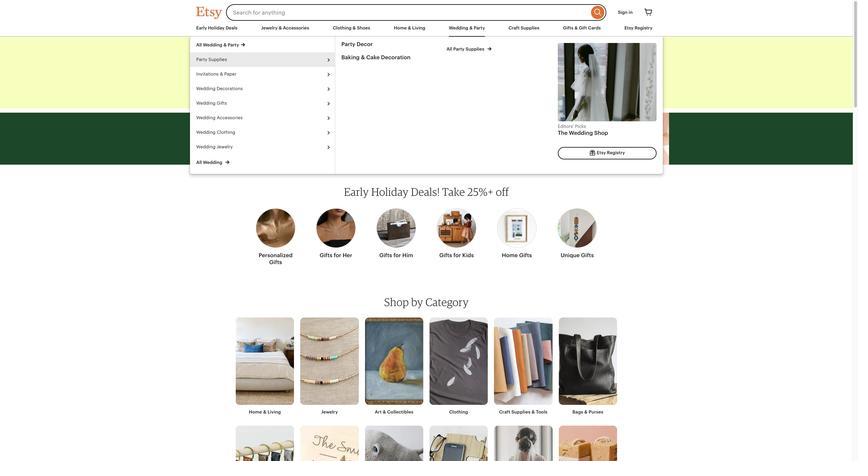 Task type: describe. For each thing, give the bounding box(es) containing it.
jewelry for jewelry & accessories
[[261, 25, 278, 31]]

1 vertical spatial living
[[268, 410, 281, 415]]

deals
[[418, 40, 464, 57]]

registry inside button
[[607, 150, 625, 156]]

all wedding link
[[190, 154, 335, 170]]

personalized gifts link
[[256, 204, 295, 269]]

gifts & gift cards menu item
[[563, 25, 601, 31]]

early holiday deals! take 25%+ off
[[344, 185, 509, 198]]

for for gifts for kids
[[453, 252, 461, 259]]

jewelry inside wedding jewelry menu item
[[217, 144, 233, 149]]

gifts for him
[[379, 252, 413, 259]]

25%+
[[467, 185, 494, 198]]

gift
[[579, 25, 587, 31]]

invitations
[[196, 71, 219, 77]]

all wedding & party link
[[196, 39, 335, 48]]

early holiday deals
[[196, 25, 238, 31]]

holiday for deals
[[361, 40, 414, 57]]

home gifts link
[[497, 204, 537, 262]]

wedding jewelry
[[196, 144, 233, 149]]

party supplies menu item
[[190, 52, 335, 67]]

art & collectibles image
[[365, 318, 423, 405]]

menu bar containing early holiday deals
[[196, 25, 657, 37]]

take
[[442, 185, 465, 198]]

0 horizontal spatial home & living
[[249, 410, 281, 415]]

sign
[[618, 10, 628, 15]]

wedding & party
[[449, 25, 485, 31]]

party decor
[[341, 41, 373, 47]]

sign in button
[[613, 6, 638, 19]]

clothing for clothing
[[449, 410, 468, 415]]

wedding & party link
[[449, 25, 485, 31]]

0 horizontal spatial home
[[249, 410, 262, 415]]

art
[[375, 410, 382, 415]]

wedding clothing
[[196, 130, 235, 135]]

early holiday deals are here!
[[323, 40, 530, 57]]

spirits
[[254, 120, 283, 135]]

25%+ off
[[377, 57, 476, 85]]

& inside menu item
[[220, 71, 223, 77]]

craft for craft supplies
[[509, 25, 520, 31]]

0 vertical spatial etsy registry link
[[624, 25, 653, 31]]

off
[[496, 185, 509, 198]]

purses
[[589, 410, 603, 415]]

early for early holiday deals! take 25%+ off
[[344, 185, 369, 198]]

brighten
[[210, 120, 251, 135]]

deals!
[[411, 185, 440, 198]]

supplies for craft supplies
[[521, 25, 539, 31]]

category
[[426, 295, 469, 309]]

gifts & gift cards
[[563, 25, 601, 31]]

decoration
[[381, 54, 411, 61]]

jewelry & accessories
[[261, 25, 309, 31]]

editors' picks the wedding shop
[[558, 124, 608, 136]]

craft supplies
[[509, 25, 539, 31]]

0 vertical spatial etsy
[[624, 25, 634, 31]]

all for all wedding
[[196, 160, 202, 165]]

0 vertical spatial accessories
[[283, 25, 309, 31]]

craft supplies menu item
[[509, 25, 539, 31]]

clothing & shoes menu item
[[333, 25, 370, 31]]

all wedding & party
[[196, 42, 239, 47]]

clothing inside menu item
[[217, 130, 235, 135]]

gifts inside gifts for him link
[[379, 252, 392, 259]]

shoes
[[357, 25, 370, 31]]

wedding accessories menu item
[[190, 111, 335, 125]]

home & living menu item
[[394, 25, 425, 31]]

menu containing all wedding & party
[[190, 39, 335, 170]]

none search field inside sign in banner
[[226, 4, 606, 21]]

her
[[343, 252, 352, 259]]

tools
[[536, 410, 548, 415]]

bags & purses image
[[559, 318, 617, 405]]

bags & purses
[[572, 410, 603, 415]]

home gifts
[[502, 252, 532, 259]]

gifts & gift cards link
[[563, 25, 601, 31]]

art & collectibles
[[375, 410, 413, 415]]

early holiday deals link
[[196, 25, 238, 31]]

wedding decorations menu item
[[190, 81, 335, 96]]

early for early holiday deals are here!
[[323, 40, 357, 57]]

wedding for jewelry
[[196, 144, 216, 149]]

early for early holiday deals
[[196, 25, 207, 31]]

by
[[411, 295, 423, 309]]

1 vertical spatial home
[[502, 252, 518, 259]]

unique gifts link
[[558, 204, 597, 262]]

craft for craft supplies & tools
[[499, 410, 510, 415]]

all party supplies
[[447, 46, 485, 52]]

wedding accessories
[[196, 115, 243, 120]]

living inside "link"
[[412, 25, 425, 31]]

all for all party supplies
[[447, 46, 452, 52]]



Task type: locate. For each thing, give the bounding box(es) containing it.
0 horizontal spatial etsy
[[597, 150, 606, 156]]

accessories up wedding clothing
[[217, 115, 243, 120]]

cake
[[366, 54, 380, 61]]

for for gifts for her
[[334, 252, 341, 259]]

for left him
[[393, 252, 401, 259]]

jewelry & accessories link
[[261, 25, 309, 31]]

gifts for her
[[320, 252, 352, 259]]

unique
[[561, 252, 580, 259]]

0 vertical spatial etsy registry
[[624, 25, 653, 31]]

etsy registry button
[[558, 147, 657, 160]]

supplies
[[521, 25, 539, 31], [466, 46, 484, 52], [208, 57, 227, 62], [511, 410, 530, 415]]

1 horizontal spatial accessories
[[283, 25, 309, 31]]

wedding down picks
[[569, 130, 593, 136]]

living
[[412, 25, 425, 31], [268, 410, 281, 415]]

are here!
[[468, 40, 530, 57]]

under $20!
[[210, 137, 255, 146]]

gifts for kids link
[[437, 204, 476, 262]]

menu
[[190, 39, 335, 170]]

1 vertical spatial holiday
[[361, 40, 414, 57]]

party down "deals"
[[228, 42, 239, 47]]

1 vertical spatial etsy
[[597, 150, 606, 156]]

wedding for accessories
[[196, 115, 216, 120]]

a festive scene featuring a candle shown with a holiday message and colorfully illustrated trees on its label. image
[[320, 113, 424, 165]]

shop by category
[[384, 295, 469, 309]]

jewelry
[[261, 25, 278, 31], [217, 144, 233, 149], [321, 410, 338, 415]]

2 horizontal spatial jewelry
[[321, 410, 338, 415]]

etsy registry link
[[624, 25, 653, 31], [558, 147, 657, 160]]

gifts inside 'home gifts' link
[[519, 252, 532, 259]]

for inside brighten spirits for under $20!
[[285, 120, 299, 135]]

etsy inside button
[[597, 150, 606, 156]]

party supplies
[[196, 57, 227, 62]]

supplies for craft supplies & tools
[[511, 410, 530, 415]]

gifts for her link
[[316, 204, 356, 262]]

1 horizontal spatial home
[[394, 25, 407, 31]]

wedding inside "link"
[[449, 25, 468, 31]]

all wedding
[[196, 160, 223, 165]]

craft supplies & tools
[[499, 410, 548, 415]]

home & living
[[394, 25, 425, 31], [249, 410, 281, 415]]

home
[[394, 25, 407, 31], [502, 252, 518, 259], [249, 410, 262, 415]]

holiday for deals!
[[371, 185, 409, 198]]

jewelry image
[[300, 318, 359, 405]]

shop inside editors' picks the wedding shop
[[594, 130, 608, 136]]

party
[[474, 25, 485, 31], [341, 41, 355, 47], [228, 42, 239, 47], [453, 46, 465, 52], [196, 57, 207, 62]]

all party supplies link
[[447, 41, 552, 52]]

editors'
[[558, 124, 574, 129]]

1 vertical spatial home & living
[[249, 410, 281, 415]]

clothing
[[333, 25, 351, 31], [217, 130, 235, 135], [449, 410, 468, 415]]

None search field
[[226, 4, 606, 21]]

2 vertical spatial early
[[344, 185, 369, 198]]

decor
[[357, 41, 373, 47]]

cards
[[588, 25, 601, 31]]

craft
[[509, 25, 520, 31], [499, 410, 510, 415]]

wedding
[[449, 25, 468, 31], [203, 42, 222, 47], [196, 86, 216, 91], [196, 101, 216, 106], [196, 115, 216, 120], [196, 130, 216, 135], [569, 130, 593, 136], [196, 144, 216, 149], [203, 160, 222, 165]]

party up all party supplies
[[474, 25, 485, 31]]

2 vertical spatial holiday
[[371, 185, 409, 198]]

wedding down the wedding gifts
[[196, 115, 216, 120]]

wedding down wedding jewelry
[[203, 160, 222, 165]]

baking
[[341, 54, 360, 61]]

registry
[[635, 25, 653, 31], [607, 150, 625, 156]]

etsy
[[624, 25, 634, 31], [597, 150, 606, 156]]

party up baking
[[341, 41, 355, 47]]

supplies for party supplies
[[208, 57, 227, 62]]

accessories inside menu item
[[217, 115, 243, 120]]

paper
[[224, 71, 237, 77]]

1 vertical spatial clothing
[[217, 130, 235, 135]]

jewelry inside jewelry & accessories link
[[261, 25, 278, 31]]

accessories
[[283, 25, 309, 31], [217, 115, 243, 120]]

1 horizontal spatial jewelry
[[261, 25, 278, 31]]

invitations & paper
[[196, 71, 237, 77]]

2 vertical spatial jewelry
[[321, 410, 338, 415]]

for left kids
[[453, 252, 461, 259]]

0 vertical spatial clothing
[[333, 25, 351, 31]]

wedding up wedding accessories in the top left of the page
[[196, 101, 216, 106]]

clothing inside menu bar
[[333, 25, 351, 31]]

wedding jewelry menu item
[[190, 140, 335, 154]]

1 vertical spatial early
[[323, 40, 357, 57]]

1 horizontal spatial etsy
[[624, 25, 634, 31]]

in
[[629, 10, 633, 15]]

baking & cake decoration
[[341, 54, 411, 61]]

for
[[285, 120, 299, 135], [334, 252, 341, 259], [393, 252, 401, 259], [453, 252, 461, 259]]

1 horizontal spatial home & living
[[394, 25, 425, 31]]

party decor link
[[341, 41, 447, 48]]

1 horizontal spatial registry
[[635, 25, 653, 31]]

sign in
[[618, 10, 633, 15]]

Search for anything text field
[[226, 4, 589, 21]]

wedding up party supplies at the left top of the page
[[203, 42, 222, 47]]

1 vertical spatial accessories
[[217, 115, 243, 120]]

all down the wedding & party "link"
[[447, 46, 452, 52]]

wedding & party menu item
[[449, 25, 485, 31]]

him
[[402, 252, 413, 259]]

invitations & paper menu item
[[190, 67, 335, 81]]

clothing image
[[430, 318, 488, 405]]

1 vertical spatial craft
[[499, 410, 510, 415]]

gifts inside wedding gifts menu item
[[217, 101, 227, 106]]

accessories up all wedding & party link
[[283, 25, 309, 31]]

gifts
[[563, 25, 573, 31], [217, 101, 227, 106], [320, 252, 332, 259], [379, 252, 392, 259], [439, 252, 452, 259], [519, 252, 532, 259], [581, 252, 594, 259], [269, 259, 282, 266]]

wedding for &
[[449, 25, 468, 31]]

wedding down the invitations in the left of the page
[[196, 86, 216, 91]]

wedding up wedding jewelry
[[196, 130, 216, 135]]

shop up etsy registry button
[[594, 130, 608, 136]]

1 horizontal spatial shop
[[594, 130, 608, 136]]

gifts inside gifts for her link
[[320, 252, 332, 259]]

party inside menu item
[[196, 57, 207, 62]]

0 horizontal spatial registry
[[607, 150, 625, 156]]

shop left by
[[384, 295, 409, 309]]

holiday
[[208, 25, 225, 31], [361, 40, 414, 57], [371, 185, 409, 198]]

etsy down editors' picks the wedding shop
[[597, 150, 606, 156]]

baking & cake decoration link
[[341, 54, 447, 61]]

wedding for decorations
[[196, 86, 216, 91]]

wedding gifts
[[196, 101, 227, 106]]

2 horizontal spatial home
[[502, 252, 518, 259]]

&
[[279, 25, 282, 31], [353, 25, 356, 31], [408, 25, 411, 31], [469, 25, 473, 31], [575, 25, 578, 31], [223, 42, 227, 47], [361, 54, 365, 61], [220, 71, 223, 77], [263, 410, 266, 415], [383, 410, 386, 415], [532, 410, 535, 415], [584, 410, 588, 415]]

all for all wedding & party
[[196, 42, 202, 47]]

1 horizontal spatial clothing
[[333, 25, 351, 31]]

personalized
[[259, 252, 293, 259]]

0 vertical spatial registry
[[635, 25, 653, 31]]

all up party supplies at the left top of the page
[[196, 42, 202, 47]]

wedding gifts menu item
[[190, 96, 335, 111]]

1 vertical spatial etsy registry
[[596, 150, 625, 156]]

etsy registry
[[624, 25, 653, 31], [596, 150, 625, 156]]

2 horizontal spatial clothing
[[449, 410, 468, 415]]

0 vertical spatial shop
[[594, 130, 608, 136]]

bags
[[572, 410, 583, 415]]

etsy registry inside button
[[596, 150, 625, 156]]

early
[[196, 25, 207, 31], [323, 40, 357, 57], [344, 185, 369, 198]]

home inside "link"
[[394, 25, 407, 31]]

home & living image
[[236, 318, 294, 405]]

clothing & shoes
[[333, 25, 370, 31]]

clothing & shoes link
[[333, 25, 370, 31]]

wedding for clothing
[[196, 130, 216, 135]]

0 vertical spatial early
[[196, 25, 207, 31]]

personalized gifts
[[259, 252, 293, 266]]

0 vertical spatial jewelry
[[261, 25, 278, 31]]

1 vertical spatial etsy registry link
[[558, 147, 657, 160]]

all
[[196, 42, 202, 47], [447, 46, 452, 52], [196, 160, 202, 165]]

menu bar
[[196, 25, 657, 37]]

for left her
[[334, 252, 341, 259]]

craft supplies & tools image
[[494, 318, 553, 405]]

brighten spirits for under $20!
[[210, 120, 299, 146]]

gifts inside gifts & gift cards link
[[563, 25, 573, 31]]

0 horizontal spatial living
[[268, 410, 281, 415]]

0 vertical spatial holiday
[[208, 25, 225, 31]]

0 vertical spatial home
[[394, 25, 407, 31]]

holiday for deals
[[208, 25, 225, 31]]

gifts inside 'unique gifts' link
[[581, 252, 594, 259]]

kids
[[462, 252, 474, 259]]

party inside "link"
[[474, 25, 485, 31]]

shop
[[594, 130, 608, 136], [384, 295, 409, 309]]

gifts inside gifts for kids link
[[439, 252, 452, 259]]

party down the wedding & party "link"
[[453, 46, 465, 52]]

for right spirits
[[285, 120, 299, 135]]

0 vertical spatial living
[[412, 25, 425, 31]]

1 vertical spatial shop
[[384, 295, 409, 309]]

etsy down in
[[624, 25, 634, 31]]

picks
[[575, 124, 586, 129]]

clothing for clothing & shoes
[[333, 25, 351, 31]]

wedding up all wedding
[[196, 144, 216, 149]]

home & living link
[[394, 25, 425, 31]]

unique gifts
[[561, 252, 594, 259]]

all down wedding jewelry
[[196, 160, 202, 165]]

0 vertical spatial home & living
[[394, 25, 425, 31]]

wedding inside editors' picks the wedding shop
[[569, 130, 593, 136]]

0 horizontal spatial clothing
[[217, 130, 235, 135]]

etsy registry link down editors' picks the wedding shop
[[558, 147, 657, 160]]

a collection of multi-colored dog leashes with rose gold latches, which can be customized with a pet name. image
[[564, 113, 669, 165]]

2 vertical spatial home
[[249, 410, 262, 415]]

craft supplies link
[[509, 25, 539, 31]]

jewelry for jewelry
[[321, 410, 338, 415]]

2 vertical spatial clothing
[[449, 410, 468, 415]]

wedding clothing menu item
[[190, 125, 335, 140]]

etsy registry link down in
[[624, 25, 653, 31]]

1 vertical spatial jewelry
[[217, 144, 233, 149]]

deals
[[226, 25, 238, 31]]

0 vertical spatial craft
[[509, 25, 520, 31]]

for for gifts for him
[[393, 252, 401, 259]]

party up the invitations in the left of the page
[[196, 57, 207, 62]]

0 horizontal spatial accessories
[[217, 115, 243, 120]]

supplies inside menu item
[[208, 57, 227, 62]]

1 horizontal spatial living
[[412, 25, 425, 31]]

sign in banner
[[184, 0, 669, 25]]

0 horizontal spatial shop
[[384, 295, 409, 309]]

wedding decorations
[[196, 86, 243, 91]]

gifts for kids
[[439, 252, 474, 259]]

decorations
[[217, 86, 243, 91]]

gifts inside personalized gifts
[[269, 259, 282, 266]]

1 vertical spatial registry
[[607, 150, 625, 156]]

jewelry & accessories menu item
[[261, 25, 309, 31]]

the
[[558, 130, 568, 136]]

collectibles
[[387, 410, 413, 415]]

0 horizontal spatial jewelry
[[217, 144, 233, 149]]

wedding for gifts
[[196, 101, 216, 106]]

wedding up all party supplies
[[449, 25, 468, 31]]

gifts for him link
[[377, 204, 416, 262]]



Task type: vqa. For each thing, say whether or not it's contained in the screenshot.
Deals!
yes



